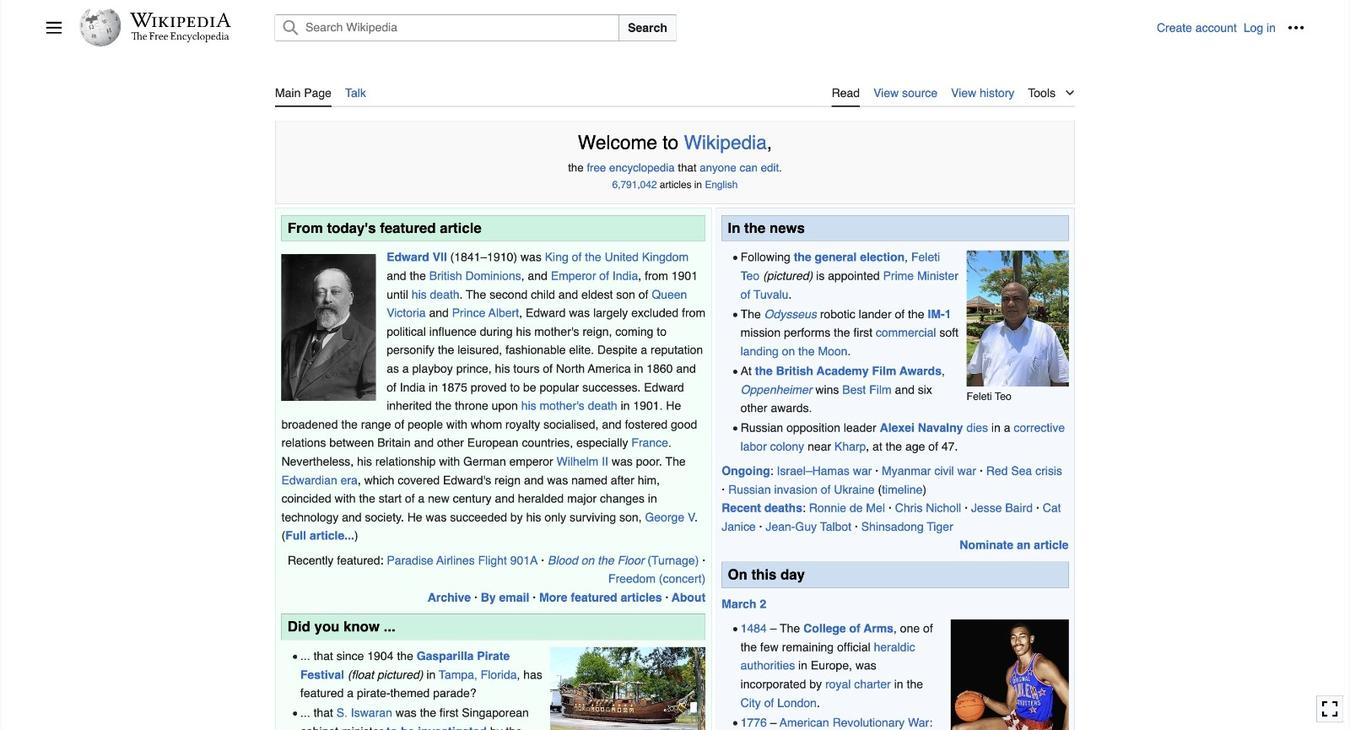 Task type: vqa. For each thing, say whether or not it's contained in the screenshot.
The Free Encyclopedia image
yes



Task type: locate. For each thing, give the bounding box(es) containing it.
float at the gasparilla pirate festival image
[[551, 647, 706, 730]]

None search field
[[255, 14, 1158, 41]]

main content
[[46, 76, 1305, 730]]

the free encyclopedia image
[[131, 32, 230, 43]]

Search Wikipedia search field
[[275, 14, 619, 41]]

wikipedia image
[[130, 13, 231, 28]]

menu image
[[46, 19, 62, 36]]

feleti teo in 2016 image
[[967, 251, 1069, 387]]

edward vii image
[[282, 254, 376, 401]]



Task type: describe. For each thing, give the bounding box(es) containing it.
fullscreen image
[[1322, 701, 1339, 718]]

log in and more options image
[[1288, 19, 1305, 36]]

wilt chamberlain image
[[951, 620, 1069, 730]]

personal tools navigation
[[1158, 14, 1310, 41]]



